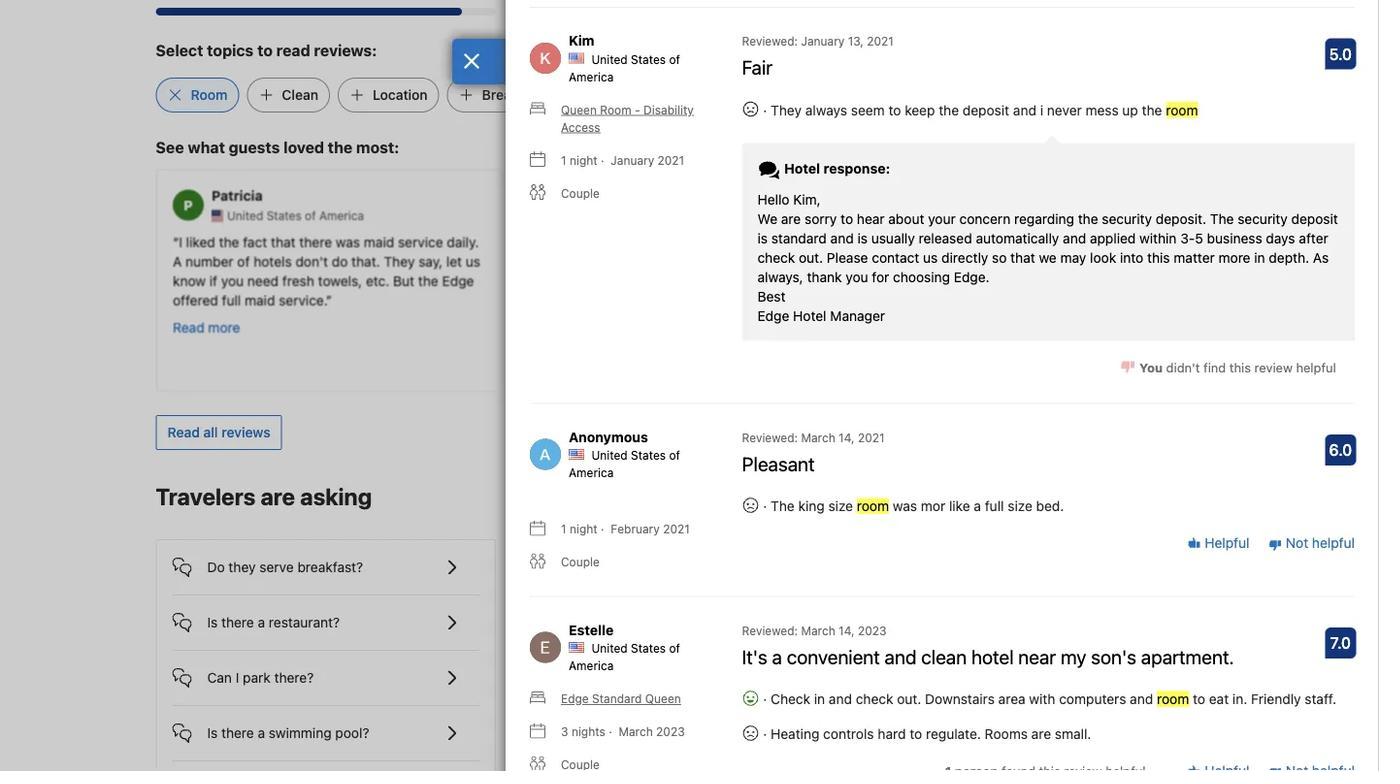 Task type: locate. For each thing, give the bounding box(es) containing it.
service.
[[278, 292, 326, 308]]

review
[[1255, 361, 1293, 375]]

1 horizontal spatial hotel
[[1111, 311, 1142, 327]]

check up always,
[[758, 249, 795, 265]]

was up that.
[[335, 233, 360, 249]]

1 vertical spatial have
[[936, 748, 965, 764]]

1 " from the left
[[172, 233, 178, 249]]

helpful right "review"
[[1296, 361, 1337, 375]]

united states of america image down patricia
[[211, 210, 223, 221]]

3 reviewed: from the top
[[742, 624, 798, 638]]

computers
[[1059, 692, 1127, 708]]

there inside is there a swimming pool? button
[[221, 726, 254, 742]]

0 vertical spatial 1
[[561, 153, 567, 167]]

1 vertical spatial march
[[801, 624, 836, 638]]

regarding
[[1014, 210, 1075, 227]]

read inside the "this is a carousel with rotating slides. it displays featured reviews of the property. use the next and previous buttons to navigate." 'region'
[[172, 319, 204, 335]]

is
[[758, 230, 768, 246], [858, 230, 868, 246]]

of down fact
[[237, 253, 249, 269]]

hotel
[[784, 161, 820, 177], [793, 308, 827, 324]]

queen down property
[[645, 692, 681, 706]]

standard
[[772, 230, 827, 246]]

states
[[631, 52, 666, 66], [266, 209, 301, 222], [988, 209, 1023, 222], [631, 449, 666, 462], [631, 642, 666, 656]]

0 vertical spatial so
[[992, 249, 1007, 265]]

located
[[712, 233, 758, 249]]

is for is there a swimming pool?
[[207, 726, 218, 742]]

thank
[[807, 269, 842, 285]]

is for is there a restaurant?
[[207, 615, 218, 631]]

1 horizontal spatial they
[[771, 102, 802, 118]]

scored 7.0 element
[[1326, 628, 1357, 659]]

" down would
[[999, 330, 1005, 346]]

couple up found on the top left of page
[[561, 186, 600, 200]]

there inside is there a restaurant? button
[[221, 615, 254, 631]]

was inside " i liked the fact that there was maid service daily. a number of hotels don't do that.  they say, let us know if you need fresh towels, etc.  but the edge offered full maid service.
[[335, 233, 360, 249]]

0 vertical spatial out.
[[799, 249, 823, 265]]

0 vertical spatial are
[[781, 210, 801, 227]]

so
[[992, 249, 1007, 265], [939, 292, 954, 308]]

1 vertical spatial night
[[570, 523, 598, 536]]

2021
[[867, 34, 894, 48], [658, 153, 685, 167], [858, 431, 885, 444], [663, 523, 690, 536]]

to left keep
[[889, 102, 901, 118]]

0 vertical spatial they
[[771, 102, 802, 118]]

deposit.
[[1156, 210, 1207, 227]]

security up the days
[[1238, 210, 1288, 227]]

5.0
[[1330, 44, 1352, 63]]

2 vertical spatial edge
[[561, 692, 589, 706]]

liked down helpful,
[[895, 292, 924, 308]]

is up delicious
[[758, 230, 768, 246]]

check inside hello kim, we are sorry to hear about your concern regarding the security deposit. the security deposit is standard and is usually released automatically and applied within 3-5 business days after check out. please contact us directly so that we may look into this matter more in depth. as always, thank you for choosing edge. best edge hotel manager
[[758, 249, 795, 265]]

an
[[705, 739, 720, 755], [969, 748, 984, 764]]

0 horizontal spatial size
[[829, 498, 853, 514]]

view?
[[571, 759, 606, 772]]

etc.
[[365, 272, 389, 288]]

deposit
[[963, 102, 1010, 118], [1292, 210, 1339, 227]]

1 1 from the top
[[561, 153, 567, 167]]

there down they
[[221, 615, 254, 631]]

0 horizontal spatial have
[[691, 668, 720, 684]]

january left 13,
[[801, 34, 845, 48]]

1 horizontal spatial that
[[1011, 249, 1036, 265]]

0 vertical spatial do
[[331, 253, 347, 269]]

to up delicious
[[762, 233, 774, 249]]

found
[[547, 233, 583, 249]]

0 horizontal spatial in
[[814, 692, 825, 708]]

and right computers
[[1130, 692, 1154, 708]]

united states of america
[[569, 52, 680, 83], [227, 209, 364, 222], [949, 209, 1086, 222], [569, 449, 680, 480], [569, 642, 680, 673]]

are up we have an instant answer to most questions
[[1032, 726, 1051, 742]]

america down kim
[[569, 70, 614, 83]]

1 vertical spatial hotel
[[793, 308, 827, 324]]

1 horizontal spatial an
[[969, 748, 984, 764]]

and inside how and when do i pay? button
[[603, 615, 626, 631]]

mess
[[1086, 102, 1119, 118]]

in left depth.
[[1255, 249, 1266, 265]]

to right hard
[[910, 726, 922, 742]]

0 vertical spatial night
[[570, 153, 598, 167]]

is down can
[[207, 726, 218, 742]]

reviewed: up it's
[[742, 624, 798, 638]]

1 horizontal spatial you
[[846, 269, 869, 285]]

1 vertical spatial 14,
[[839, 624, 855, 638]]

1 horizontal spatial united states of america image
[[933, 210, 945, 221]]

1 vertical spatial for
[[1088, 292, 1105, 308]]

were
[[1097, 253, 1127, 269]]

of up wonderful.
[[1027, 209, 1038, 222]]

they up but
[[383, 253, 414, 269]]

1 vertical spatial in
[[814, 692, 825, 708]]

14, up convenient
[[839, 624, 855, 638]]

0 vertical spatial helpful
[[1296, 361, 1337, 375]]

close image
[[463, 53, 481, 69]]

2 vertical spatial is
[[207, 726, 218, 742]]

0 vertical spatial is
[[571, 560, 581, 576]]

i inside " everything was wonderful. the staff was amazing. luis, dominic and eric were very helpful, professional and very informative. we liked it so much we reserved it for thanksgiving weekend. i would recommend this hotel to anyone. loved it.
[[958, 311, 961, 327]]

service
[[398, 233, 443, 249]]

united states of america image up released at the top
[[933, 210, 945, 221]]

in inside hello kim, we are sorry to hear about your concern regarding the security deposit. the security deposit is standard and is usually released automatically and applied within 3-5 business days after check out. please contact us directly so that we may look into this matter more in depth. as always, thank you for choosing edge. best edge hotel manager
[[1255, 249, 1266, 265]]

1 horizontal spatial 2023
[[858, 624, 887, 638]]

are inside hello kim, we are sorry to hear about your concern regarding the security deposit. the security deposit is standard and is usually released automatically and applied within 3-5 business days after check out. please contact us directly so that we may look into this matter more in depth. as always, thank you for choosing edge. best edge hotel manager
[[781, 210, 801, 227]]

0 vertical spatial for
[[872, 269, 890, 285]]

pay?
[[694, 615, 723, 631]]

do inside button
[[667, 615, 683, 631]]

1 horizontal spatial out.
[[897, 692, 922, 708]]

does
[[571, 668, 603, 684]]

are
[[571, 739, 592, 755]]

1 vertical spatial hotel
[[972, 645, 1014, 668]]

don't
[[295, 253, 328, 269]]

1 vertical spatial helpful
[[1312, 536, 1355, 552]]

very down within
[[1131, 253, 1158, 269]]

and up controls
[[829, 692, 852, 708]]

there
[[299, 233, 332, 249], [585, 560, 618, 576], [221, 615, 254, 631], [221, 726, 254, 742], [596, 739, 629, 755]]

security up 'applied'
[[1102, 210, 1152, 227]]

there down can
[[221, 726, 254, 742]]

1
[[561, 153, 567, 167], [561, 523, 567, 536]]

pleasant
[[742, 452, 815, 475]]

about
[[889, 210, 925, 227]]

0 vertical spatial 14,
[[839, 431, 855, 444]]

room inside queen room - disability access
[[600, 103, 632, 116]]

this is a carousel with rotating slides. it displays featured reviews of the property. use the next and previous buttons to navigate. region
[[140, 162, 1239, 400]]

0 vertical spatial very
[[598, 233, 625, 249]]

1 horizontal spatial are
[[781, 210, 801, 227]]

0 horizontal spatial we
[[758, 210, 778, 227]]

and inside i found it very conveniently located to yankee stadium, the cloisters and many delicious restaurants.
[[675, 253, 699, 269]]

states for pleasant
[[631, 449, 666, 462]]

that down automatically
[[1011, 249, 1036, 265]]

reviewed: march 14, 2023
[[742, 624, 887, 638]]

scored 6.0 element
[[1326, 435, 1357, 466]]

1 vertical spatial is
[[207, 615, 218, 631]]

the inside i found it very conveniently located to yankee stadium, the cloisters and many delicious restaurants.
[[593, 253, 613, 269]]

answer
[[1034, 748, 1079, 764]]

is for is there a spa?
[[571, 560, 581, 576]]

edge inside " i liked the fact that there was maid service daily. a number of hotels don't do that.  they say, let us know if you need fresh towels, etc.  but the edge offered full maid service.
[[442, 272, 474, 288]]

0 vertical spatial reviewed:
[[742, 34, 798, 48]]

the
[[1210, 210, 1234, 227], [1070, 233, 1094, 249], [771, 498, 795, 514]]

i found it very conveniently located to yankee stadium, the cloisters and many delicious restaurants.
[[533, 233, 823, 288]]

2 horizontal spatial the
[[1210, 210, 1234, 227]]

united states of america up -
[[569, 52, 680, 83]]

1 night from the top
[[570, 153, 598, 167]]

0 horizontal spatial us
[[465, 253, 480, 269]]

deposit up after
[[1292, 210, 1339, 227]]

0 vertical spatial hotel
[[1111, 311, 1142, 327]]

us inside hello kim, we are sorry to hear about your concern regarding the security deposit. the security deposit is standard and is usually released automatically and applied within 3-5 business days after check out. please contact us directly so that we may look into this matter more in depth. as always, thank you for choosing edge. best edge hotel manager
[[923, 249, 938, 265]]

0 vertical spatial more
[[1219, 249, 1251, 265]]

hotel inside hello kim, we are sorry to hear about your concern regarding the security deposit. the security deposit is standard and is usually released automatically and applied within 3-5 business days after check out. please contact us directly so that we may look into this matter more in depth. as always, thank you for choosing edge. best edge hotel manager
[[793, 308, 827, 324]]

2 1 from the top
[[561, 523, 567, 536]]

out. up · heating controls hard to regulate.  rooms are small.
[[897, 692, 922, 708]]

united states of america down when
[[569, 642, 680, 673]]

1 size from the left
[[829, 498, 853, 514]]

0 horizontal spatial more
[[208, 319, 240, 335]]

a
[[172, 253, 181, 269]]

very down may
[[1052, 272, 1079, 288]]

an inside are there rooms with an ocean view?
[[705, 739, 720, 755]]

is down do
[[207, 615, 218, 631]]

instant
[[988, 748, 1030, 764]]

loved
[[947, 330, 985, 346]]

i left pay?
[[687, 615, 690, 631]]

there for is there a swimming pool?
[[221, 726, 254, 742]]

1 reviewed: from the top
[[742, 34, 798, 48]]

know
[[172, 272, 205, 288]]

1 horizontal spatial full
[[985, 498, 1004, 514]]

1 horizontal spatial in
[[1255, 249, 1266, 265]]

0 horizontal spatial hotel
[[972, 645, 1014, 668]]

room
[[1166, 102, 1198, 118], [857, 498, 889, 514], [1157, 692, 1189, 708]]

more inside hello kim, we are sorry to hear about your concern regarding the security deposit. the security deposit is standard and is usually released automatically and applied within 3-5 business days after check out. please contact us directly so that we may look into this matter more in depth. as always, thank you for choosing edge. best edge hotel manager
[[1219, 249, 1251, 265]]

0 vertical spatial "
[[326, 292, 332, 308]]

reviewed: for fair
[[742, 34, 798, 48]]

have
[[691, 668, 720, 684], [936, 748, 965, 764]]

and down conveniently
[[675, 253, 699, 269]]

0 horizontal spatial we
[[996, 292, 1014, 308]]

so left 'much'
[[939, 292, 954, 308]]

they left 'always'
[[771, 102, 802, 118]]

march for it's a convenient and clean hotel near my son's apartment.
[[801, 624, 836, 638]]

is up how
[[571, 560, 581, 576]]

0 horizontal spatial you
[[221, 272, 243, 288]]

the inside " everything was wonderful. the staff was amazing. luis, dominic and eric were very helpful, professional and very informative. we liked it so much we reserved it for thanksgiving weekend. i would recommend this hotel to anyone. loved it.
[[1070, 233, 1094, 249]]

there for is there a spa?
[[585, 560, 618, 576]]

to inside hello kim, we are sorry to hear about your concern regarding the security deposit. the security deposit is standard and is usually released automatically and applied within 3-5 business days after check out. please contact us directly so that we may look into this matter more in depth. as always, thank you for choosing edge. best edge hotel manager
[[841, 210, 853, 227]]

0 horizontal spatial with
[[675, 739, 702, 755]]

anyone.
[[895, 330, 944, 346]]

read
[[172, 319, 204, 335], [167, 425, 200, 441]]

fresh
[[282, 272, 314, 288]]

1 vertical spatial check
[[856, 692, 894, 708]]

the
[[939, 102, 959, 118], [1142, 102, 1163, 118], [328, 138, 353, 157], [1078, 210, 1099, 227], [218, 233, 239, 249], [593, 253, 613, 269], [418, 272, 438, 288]]

helpful button
[[1188, 534, 1250, 554]]

america for fair
[[569, 70, 614, 83]]

states for it's a convenient and clean hotel near my son's apartment.
[[631, 642, 666, 656]]

2 vertical spatial we
[[912, 748, 932, 764]]

march
[[801, 431, 836, 444], [801, 624, 836, 638], [619, 725, 653, 739]]

full right offered
[[221, 292, 241, 308]]

2 is from the left
[[858, 230, 868, 246]]

1 vertical spatial are
[[261, 483, 295, 510]]

full right like
[[985, 498, 1004, 514]]

to inside i found it very conveniently located to yankee stadium, the cloisters and many delicious restaurants.
[[762, 233, 774, 249]]

we up would
[[996, 292, 1014, 308]]

i inside the can i park there? button
[[236, 670, 239, 686]]

2 horizontal spatial are
[[1032, 726, 1051, 742]]

0 horizontal spatial it
[[587, 233, 595, 249]]

united down estelle
[[592, 642, 628, 656]]

0 horizontal spatial queen
[[561, 103, 597, 116]]

1 horizontal spatial "
[[895, 233, 901, 249]]

this down within
[[1148, 249, 1170, 265]]

dominic
[[988, 253, 1039, 269]]

we down hello
[[758, 210, 778, 227]]

room left mor
[[857, 498, 889, 514]]

1 horizontal spatial very
[[1052, 272, 1079, 288]]

· heating controls hard to regulate.  rooms are small.
[[760, 726, 1092, 742]]

march up convenient
[[801, 624, 836, 638]]

2 united states of america image from the left
[[933, 210, 945, 221]]

0 horizontal spatial united states of america image
[[211, 210, 223, 221]]

0 horizontal spatial liked
[[186, 233, 215, 249]]

1 vertical spatial 2023
[[656, 725, 685, 739]]

security
[[1102, 210, 1152, 227], [1238, 210, 1288, 227]]

1 vertical spatial edge
[[758, 308, 790, 324]]

is there a restaurant?
[[207, 615, 340, 631]]

queen room - disability access link
[[530, 101, 719, 136]]

of
[[669, 52, 680, 66], [304, 209, 316, 222], [1027, 209, 1038, 222], [237, 253, 249, 269], [669, 449, 680, 462], [669, 642, 680, 656]]

daily.
[[446, 233, 479, 249]]

mor
[[921, 498, 946, 514]]

how and when do i pay? button
[[536, 596, 843, 635]]

to left the most
[[1082, 748, 1095, 764]]

ask a question
[[1006, 697, 1101, 713]]

read for read more
[[172, 319, 204, 335]]

1 horizontal spatial "
[[999, 330, 1005, 346]]

1 horizontal spatial security
[[1238, 210, 1288, 227]]

there inside are there rooms with an ocean view?
[[596, 739, 629, 755]]

to down thanksgiving
[[1146, 311, 1159, 327]]

hotel down thanksgiving
[[1111, 311, 1142, 327]]

the left king
[[771, 498, 795, 514]]

we up thanksgiving
[[1160, 272, 1180, 288]]

we inside hello kim, we are sorry to hear about your concern regarding the security deposit. the security deposit is standard and is usually released automatically and applied within 3-5 business days after check out. please contact us directly so that we may look into this matter more in depth. as always, thank you for choosing edge. best edge hotel manager
[[758, 210, 778, 227]]

1 vertical spatial liked
[[895, 292, 924, 308]]

can i park there?
[[207, 670, 314, 686]]

this inside hello kim, we are sorry to hear about your concern regarding the security deposit. the security deposit is standard and is usually released automatically and applied within 3-5 business days after check out. please contact us directly so that we may look into this matter more in depth. as always, thank you for choosing edge. best edge hotel manager
[[1148, 249, 1170, 265]]

0 vertical spatial in
[[1255, 249, 1266, 265]]

have inside does this property have non- smoking rooms?
[[691, 668, 720, 684]]

this up the standard
[[607, 668, 630, 684]]

0 horizontal spatial so
[[939, 292, 954, 308]]

0 horizontal spatial "
[[172, 233, 178, 249]]

are left asking
[[261, 483, 295, 510]]

room left -
[[600, 103, 632, 116]]

2 horizontal spatial very
[[1131, 253, 1158, 269]]

0 vertical spatial hotel
[[784, 161, 820, 177]]

0 vertical spatial the
[[1210, 210, 1234, 227]]

read
[[276, 41, 310, 59]]

free wifi 9.0 meter
[[156, 8, 496, 15]]

2021 up the · the king size room was mor like a full size bed.
[[858, 431, 885, 444]]

for inside " everything was wonderful. the staff was amazing. luis, dominic and eric were very helpful, professional and very informative. we liked it so much we reserved it for thanksgiving weekend. i would recommend this hotel to anyone. loved it.
[[1088, 292, 1105, 308]]

states up -
[[631, 52, 666, 66]]

we
[[1039, 249, 1057, 265], [996, 292, 1014, 308]]

days
[[1266, 230, 1296, 246]]

us right let
[[465, 253, 480, 269]]

it up 'weekend.' at top
[[927, 292, 935, 308]]

that.
[[351, 253, 380, 269]]

keep
[[905, 102, 935, 118]]

kim,
[[793, 191, 821, 207]]

1 14, from the top
[[839, 431, 855, 444]]

have left non-
[[691, 668, 720, 684]]

1 horizontal spatial more
[[1219, 249, 1251, 265]]

an left ocean
[[705, 739, 720, 755]]

room
[[191, 87, 228, 103], [600, 103, 632, 116]]

spa?
[[633, 560, 662, 576]]

2 horizontal spatial edge
[[758, 308, 790, 324]]

best
[[758, 288, 786, 304]]

so inside " everything was wonderful. the staff was amazing. luis, dominic and eric were very helpful, professional and very informative. we liked it so much we reserved it for thanksgiving weekend. i would recommend this hotel to anyone. loved it.
[[939, 292, 954, 308]]

united for pleasant
[[592, 449, 628, 462]]

is there a spa? button
[[536, 541, 843, 579]]

states for fair
[[631, 52, 666, 66]]

to inside " everything was wonderful. the staff was amazing. luis, dominic and eric were very helpful, professional and very informative. we liked it so much we reserved it for thanksgiving weekend. i would recommend this hotel to anyone. loved it.
[[1146, 311, 1159, 327]]

very up 'cloisters'
[[598, 233, 625, 249]]

the inside hello kim, we are sorry to hear about your concern regarding the security deposit. the security deposit is standard and is usually released automatically and applied within 3-5 business days after check out. please contact us directly so that we may look into this matter more in depth. as always, thank you for choosing edge. best edge hotel manager
[[1078, 210, 1099, 227]]

there up don't
[[299, 233, 332, 249]]

more inside button
[[208, 319, 240, 335]]

maid down need
[[244, 292, 275, 308]]

out. inside hello kim, we are sorry to hear about your concern regarding the security deposit. the security deposit is standard and is usually released automatically and applied within 3-5 business days after check out. please contact us directly so that we may look into this matter more in depth. as always, thank you for choosing edge. best edge hotel manager
[[799, 249, 823, 265]]

anonymous
[[569, 429, 648, 445]]

may
[[1061, 249, 1087, 265]]

united states of america image
[[211, 210, 223, 221], [933, 210, 945, 221]]

controls
[[823, 726, 874, 742]]

0 horizontal spatial check
[[758, 249, 795, 265]]

" inside " i liked the fact that there was maid service daily. a number of hotels don't do that.  they say, let us know if you need fresh towels, etc.  but the edge offered full maid service.
[[172, 233, 178, 249]]

helpful
[[1201, 536, 1250, 552]]

united for it's a convenient and clean hotel near my son's apartment.
[[592, 642, 628, 656]]

united up released at the top
[[949, 209, 985, 222]]

queen
[[561, 103, 597, 116], [645, 692, 681, 706]]

january down queen room - disability access
[[611, 153, 654, 167]]

1 horizontal spatial the
[[1070, 233, 1094, 249]]

in right check
[[814, 692, 825, 708]]

i up loved
[[958, 311, 961, 327]]

0 horizontal spatial do
[[331, 253, 347, 269]]

hear
[[857, 210, 885, 227]]

with inside are there rooms with an ocean view?
[[675, 739, 702, 755]]

1 vertical spatial more
[[208, 319, 240, 335]]

breakfast
[[482, 87, 544, 103]]

scored 5.0 element
[[1326, 38, 1357, 69]]

"
[[172, 233, 178, 249], [895, 233, 901, 249]]

please
[[827, 249, 868, 265]]

" everything was wonderful. the staff was amazing. luis, dominic and eric were very helpful, professional and very informative. we liked it so much we reserved it for thanksgiving weekend. i would recommend this hotel to anyone. loved it.
[[895, 233, 1192, 346]]

would
[[965, 311, 1002, 327]]

america for it's a convenient and clean hotel near my son's apartment.
[[569, 659, 614, 673]]

are up standard
[[781, 210, 801, 227]]

the right keep
[[939, 102, 959, 118]]

0 horizontal spatial 2023
[[656, 725, 685, 739]]

the right the loved
[[328, 138, 353, 157]]

the inside hello kim, we are sorry to hear about your concern regarding the security deposit. the security deposit is standard and is usually released automatically and applied within 3-5 business days after check out. please contact us directly so that we may look into this matter more in depth. as always, thank you for choosing edge. best edge hotel manager
[[1210, 210, 1234, 227]]

1 horizontal spatial for
[[1088, 292, 1105, 308]]

1 united states of america image from the left
[[211, 210, 223, 221]]

1 horizontal spatial size
[[1008, 498, 1033, 514]]

0 vertical spatial liked
[[186, 233, 215, 249]]

we inside " everything was wonderful. the staff was amazing. luis, dominic and eric were very helpful, professional and very informative. we liked it so much we reserved it for thanksgiving weekend. i would recommend this hotel to anyone. loved it.
[[1160, 272, 1180, 288]]

1 horizontal spatial room
[[600, 103, 632, 116]]

0 horizontal spatial are
[[261, 483, 295, 510]]

restaurants.
[[533, 272, 607, 288]]

reviewed: for pleasant
[[742, 431, 798, 444]]

2 reviewed: from the top
[[742, 431, 798, 444]]

and left i
[[1013, 102, 1037, 118]]

1 horizontal spatial january
[[801, 34, 845, 48]]

0 horizontal spatial they
[[383, 253, 414, 269]]

a
[[974, 498, 981, 514], [622, 560, 629, 576], [258, 615, 265, 631], [772, 645, 782, 668], [1034, 697, 1041, 713], [258, 726, 265, 742]]

2 night from the top
[[570, 523, 598, 536]]

into
[[1120, 249, 1144, 265]]

1 horizontal spatial do
[[667, 615, 683, 631]]

2 14, from the top
[[839, 624, 855, 638]]

so down automatically
[[992, 249, 1007, 265]]

liked up number
[[186, 233, 215, 249]]

2 " from the left
[[895, 233, 901, 249]]

" inside " everything was wonderful. the staff was amazing. luis, dominic and eric were very helpful, professional and very informative. we liked it so much we reserved it for thanksgiving weekend. i would recommend this hotel to anyone. loved it.
[[895, 233, 901, 249]]

america up that.
[[319, 209, 364, 222]]

night up is there a spa?
[[570, 523, 598, 536]]

1 for 1 night · january 2021
[[561, 153, 567, 167]]

2 vertical spatial reviewed:
[[742, 624, 798, 638]]

is down "hear" at top right
[[858, 230, 868, 246]]

there inside is there a spa? button
[[585, 560, 618, 576]]

2 security from the left
[[1238, 210, 1288, 227]]

states up fact
[[266, 209, 301, 222]]

reviewed: january 13, 2021
[[742, 34, 894, 48]]

us inside " i liked the fact that there was maid service daily. a number of hotels don't do that.  they say, let us know if you need fresh towels, etc.  but the edge offered full maid service.
[[465, 253, 480, 269]]

a left restaurant?
[[258, 615, 265, 631]]

2 vertical spatial the
[[771, 498, 795, 514]]

that inside hello kim, we are sorry to hear about your concern regarding the security deposit. the security deposit is standard and is usually released automatically and applied within 3-5 business days after check out. please contact us directly so that we may look into this matter more in depth. as always, thank you for choosing edge. best edge hotel manager
[[1011, 249, 1036, 265]]



Task type: describe. For each thing, give the bounding box(es) containing it.
reviewed: for it's a convenient and clean hotel near my son's apartment.
[[742, 624, 798, 638]]

reserved
[[1018, 292, 1072, 308]]

convenient
[[787, 645, 880, 668]]

of up 1 night · february 2021
[[669, 449, 680, 462]]

read more button
[[172, 317, 240, 337]]

disability
[[644, 103, 694, 116]]

" for " everything was wonderful. the staff was amazing. luis, dominic and eric were very helpful, professional and very informative. we liked it so much we reserved it for thanksgiving weekend. i would recommend this hotel to anyone. loved it.
[[895, 233, 901, 249]]

0 vertical spatial 2023
[[858, 624, 887, 638]]

staff.
[[1305, 692, 1337, 708]]

a left 'swimming'
[[258, 726, 265, 742]]

restaurant?
[[269, 615, 340, 631]]

do they serve breakfast? button
[[172, 541, 480, 579]]

march for pleasant
[[801, 431, 836, 444]]

released
[[919, 230, 972, 246]]

bed.
[[1036, 498, 1064, 514]]

and left eric at the top of page
[[1043, 253, 1066, 269]]

2 couple from the top
[[561, 556, 600, 569]]

usually
[[872, 230, 915, 246]]

do inside " i liked the fact that there was maid service daily. a number of hotels don't do that.  they say, let us know if you need fresh towels, etc.  but the edge offered full maid service.
[[331, 253, 347, 269]]

of up don't
[[304, 209, 316, 222]]

was left mor
[[893, 498, 917, 514]]

· right nights
[[609, 725, 612, 739]]

that inside " i liked the fact that there was maid service daily. a number of hotels don't do that.  they say, let us know if you need fresh towels, etc.  but the edge offered full maid service.
[[270, 233, 295, 249]]

when
[[630, 615, 663, 631]]

a right like
[[974, 498, 981, 514]]

i inside how and when do i pay? button
[[687, 615, 690, 631]]

· up the coviello
[[601, 153, 604, 167]]

full inside " i liked the fact that there was maid service daily. a number of hotels don't do that.  they say, let us know if you need fresh towels, etc.  but the edge offered full maid service.
[[221, 292, 241, 308]]

area
[[999, 692, 1026, 708]]

fact
[[242, 233, 267, 249]]

reviewed: march 14, 2021
[[742, 431, 885, 444]]

2 vertical spatial are
[[1032, 726, 1051, 742]]

united down patricia
[[227, 209, 263, 222]]

0 horizontal spatial the
[[771, 498, 795, 514]]

rooms
[[633, 739, 672, 755]]

location
[[373, 87, 428, 103]]

united states of america for pleasant
[[569, 449, 680, 480]]

there for is there a restaurant?
[[221, 615, 254, 631]]

we inside hello kim, we are sorry to hear about your concern regarding the security deposit. the security deposit is standard and is usually released automatically and applied within 3-5 business days after check out. please contact us directly so that we may look into this matter more in depth. as always, thank you for choosing edge. best edge hotel manager
[[1039, 249, 1057, 265]]

1 vertical spatial january
[[611, 153, 654, 167]]

6.0
[[1330, 441, 1353, 459]]

eat
[[1209, 692, 1229, 708]]

to left the read
[[257, 41, 273, 59]]

not helpful button
[[1269, 534, 1355, 554]]

1 horizontal spatial edge
[[561, 692, 589, 706]]

" i liked the fact that there was maid service daily. a number of hotels don't do that.  they say, let us know if you need fresh towels, etc.  but the edge offered full maid service.
[[172, 233, 480, 308]]

of inside " i liked the fact that there was maid service daily. a number of hotels don't do that.  they say, let us know if you need fresh towels, etc.  but the edge offered full maid service.
[[237, 253, 249, 269]]

small.
[[1055, 726, 1092, 742]]

2021 right 13,
[[867, 34, 894, 48]]

edge standard queen
[[561, 692, 681, 706]]

united states of america up automatically
[[949, 209, 1086, 222]]

but
[[393, 272, 414, 288]]

2 vertical spatial march
[[619, 725, 653, 739]]

deposit inside hello kim, we are sorry to hear about your concern regarding the security deposit. the security deposit is standard and is usually released automatically and applied within 3-5 business days after check out. please contact us directly so that we may look into this matter more in depth. as always, thank you for choosing edge. best edge hotel manager
[[1292, 210, 1339, 227]]

how
[[571, 615, 599, 631]]

this right find
[[1230, 361, 1251, 375]]

· down pleasant
[[763, 498, 767, 514]]

topics
[[207, 41, 254, 59]]

the left fact
[[218, 233, 239, 249]]

1 for 1 night · february 2021
[[561, 523, 567, 536]]

was right 'staff'
[[1129, 233, 1154, 249]]

2021 up is there a spa? button
[[663, 523, 690, 536]]

america up wonderful.
[[1041, 209, 1086, 222]]

always
[[806, 102, 848, 118]]

kim
[[569, 32, 595, 48]]

wonderful.
[[999, 233, 1066, 249]]

hello
[[758, 191, 790, 207]]

my
[[1061, 645, 1087, 668]]

hotels
[[253, 253, 291, 269]]

united for fair
[[592, 52, 628, 66]]

loved
[[284, 138, 324, 157]]

the down say,
[[418, 272, 438, 288]]

friendly
[[1251, 692, 1301, 708]]

0 vertical spatial with
[[1029, 692, 1056, 708]]

1 vertical spatial out.
[[897, 692, 922, 708]]

this inside " everything was wonderful. the staff was amazing. luis, dominic and eric were very helpful, professional and very informative. we liked it so much we reserved it for thanksgiving weekend. i would recommend this hotel to anyone. loved it.
[[1085, 311, 1107, 327]]

2 horizontal spatial it
[[1076, 292, 1084, 308]]

apartment.
[[1141, 645, 1234, 668]]

liked inside " everything was wonderful. the staff was amazing. luis, dominic and eric were very helpful, professional and very informative. we liked it so much we reserved it for thanksgiving weekend. i would recommend this hotel to anyone. loved it.
[[895, 292, 924, 308]]

hotel inside " everything was wonderful. the staff was amazing. luis, dominic and eric were very helpful, professional and very informative. we liked it so much we reserved it for thanksgiving weekend. i would recommend this hotel to anyone. loved it.
[[1111, 311, 1142, 327]]

there inside " i liked the fact that there was maid service daily. a number of hotels don't do that.  they say, let us know if you need fresh towels, etc.  but the edge offered full maid service.
[[299, 233, 332, 249]]

a left spa?
[[622, 560, 629, 576]]

didn't
[[1167, 361, 1200, 375]]

if
[[209, 272, 217, 288]]

they inside " i liked the fact that there was maid service daily. a number of hotels don't do that.  they say, let us know if you need fresh towels, etc.  but the edge offered full maid service.
[[383, 253, 414, 269]]

i inside " i liked the fact that there was maid service daily. a number of hotels don't do that.  they say, let us know if you need fresh towels, etc.  but the edge offered full maid service.
[[178, 233, 182, 249]]

cloisters
[[616, 253, 672, 269]]

and up please
[[831, 230, 854, 246]]

1 vertical spatial queen
[[645, 692, 681, 706]]

business
[[1207, 230, 1263, 246]]

united states of america for it's a convenient and clean hotel near my son's apartment.
[[569, 642, 680, 673]]

edge inside hello kim, we are sorry to hear about your concern regarding the security deposit. the security deposit is standard and is usually released automatically and applied within 3-5 business days after check out. please contact us directly so that we may look into this matter more in depth. as always, thank you for choosing edge. best edge hotel manager
[[758, 308, 790, 324]]

nights
[[572, 725, 606, 739]]

travelers are asking
[[156, 483, 372, 510]]

read all reviews
[[167, 425, 271, 441]]

it's
[[742, 645, 768, 668]]

2021 down disability
[[658, 153, 685, 167]]

0 vertical spatial maid
[[363, 233, 394, 249]]

was down concern
[[971, 233, 995, 249]]

1 security from the left
[[1102, 210, 1152, 227]]

this inside does this property have non- smoking rooms?
[[607, 668, 630, 684]]

you
[[1140, 361, 1163, 375]]

united states of america for fair
[[569, 52, 680, 83]]

see what guests loved the most:
[[156, 138, 399, 157]]

" for " i liked the fact that there was maid service daily. a number of hotels don't do that.  they say, let us know if you need fresh towels, etc.  but the edge offered full maid service.
[[172, 233, 178, 249]]

states up automatically
[[988, 209, 1023, 222]]

night for 1 night · january 2021
[[570, 153, 598, 167]]

access
[[561, 120, 600, 134]]

heating
[[771, 726, 820, 742]]

i inside i found it very conveniently located to yankee stadium, the cloisters and many delicious restaurants.
[[540, 233, 543, 249]]

· right ocean
[[763, 726, 767, 742]]

united states of america up don't
[[227, 209, 364, 222]]

directly
[[942, 249, 989, 265]]

we inside " everything was wonderful. the staff was amazing. luis, dominic and eric were very helpful, professional and very informative. we liked it so much we reserved it for thanksgiving weekend. i would recommend this hotel to anyone. loved it.
[[996, 292, 1014, 308]]

you inside " i liked the fact that there was maid service daily. a number of hotels don't do that.  they say, let us know if you need fresh towels, etc.  but the edge offered full maid service.
[[221, 272, 243, 288]]

0 horizontal spatial room
[[191, 87, 228, 103]]

very inside i found it very conveniently located to yankee stadium, the cloisters and many delicious restaurants.
[[598, 233, 625, 249]]

· left february
[[601, 523, 604, 536]]

check
[[771, 692, 811, 708]]

1 vertical spatial very
[[1131, 253, 1158, 269]]

" for professional
[[999, 330, 1005, 346]]

2 vertical spatial room
[[1157, 692, 1189, 708]]

for inside hello kim, we are sorry to hear about your concern regarding the security deposit. the security deposit is standard and is usually released automatically and applied within 3-5 business days after check out. please contact us directly so that we may look into this matter more in depth. as always, thank you for choosing edge. best edge hotel manager
[[872, 269, 890, 285]]

applied
[[1090, 230, 1136, 246]]

america for pleasant
[[569, 466, 614, 480]]

1 is from the left
[[758, 230, 768, 246]]

guests
[[229, 138, 280, 157]]

14, for it's a convenient and clean hotel near my son's apartment.
[[839, 624, 855, 638]]

rooms?
[[628, 688, 674, 704]]

number
[[185, 253, 233, 269]]

many
[[702, 253, 736, 269]]

2 vertical spatial very
[[1052, 272, 1079, 288]]

contact
[[872, 249, 920, 265]]

14, for pleasant
[[839, 431, 855, 444]]

i
[[1040, 102, 1044, 118]]

3
[[561, 725, 568, 739]]

0 horizontal spatial deposit
[[963, 102, 1010, 118]]

non-
[[724, 668, 754, 684]]

professional
[[945, 272, 1021, 288]]

stadium,
[[533, 253, 589, 269]]

of up property
[[669, 642, 680, 656]]

1 horizontal spatial check
[[856, 692, 894, 708]]

1 couple from the top
[[561, 186, 600, 200]]

1 vertical spatial room
[[857, 498, 889, 514]]

1 vertical spatial full
[[985, 498, 1004, 514]]

a right ask on the bottom right of page
[[1034, 697, 1041, 713]]

and up may
[[1063, 230, 1087, 246]]

select topics to read reviews:
[[156, 41, 377, 59]]

breakfast?
[[298, 560, 363, 576]]

response:
[[824, 161, 890, 177]]

there for are there rooms with an ocean view?
[[596, 739, 629, 755]]

helpful inside not helpful button
[[1312, 536, 1355, 552]]

· down fair
[[763, 102, 767, 118]]

you inside hello kim, we are sorry to hear about your concern regarding the security deposit. the security deposit is standard and is usually released automatically and applied within 3-5 business days after check out. please contact us directly so that we may look into this matter more in depth. as always, thank you for choosing edge. best edge hotel manager
[[846, 269, 869, 285]]

ask
[[1006, 697, 1030, 713]]

the right up
[[1142, 102, 1163, 118]]

1 horizontal spatial it
[[927, 292, 935, 308]]

so inside hello kim, we are sorry to hear about your concern regarding the security deposit. the security deposit is standard and is usually released automatically and applied within 3-5 business days after check out. please contact us directly so that we may look into this matter more in depth. as always, thank you for choosing edge. best edge hotel manager
[[992, 249, 1007, 265]]

liked inside " i liked the fact that there was maid service daily. a number of hotels don't do that.  they say, let us know if you need fresh towels, etc.  but the edge offered full maid service.
[[186, 233, 215, 249]]

of up disability
[[669, 52, 680, 66]]

0 vertical spatial room
[[1166, 102, 1198, 118]]

read for read all reviews
[[167, 425, 200, 441]]

and left clean
[[885, 645, 917, 668]]

son's
[[1091, 645, 1137, 668]]

2 size from the left
[[1008, 498, 1033, 514]]

there?
[[274, 670, 314, 686]]

patricia
[[211, 187, 262, 203]]

coviello
[[572, 187, 626, 203]]

swimming
[[269, 726, 332, 742]]

they
[[229, 560, 256, 576]]

queen inside queen room - disability access
[[561, 103, 597, 116]]

" for don't
[[326, 292, 332, 308]]

do they serve breakfast?
[[207, 560, 363, 576]]

clean
[[922, 645, 967, 668]]

edge.
[[954, 269, 990, 285]]

a right it's
[[772, 645, 782, 668]]

questions
[[1134, 748, 1195, 764]]

not helpful
[[1283, 536, 1355, 552]]

night for 1 night · february 2021
[[570, 523, 598, 536]]

property
[[633, 668, 687, 684]]

to left eat
[[1193, 692, 1206, 708]]

we have an instant answer to most questions
[[912, 748, 1195, 764]]

seem
[[851, 102, 885, 118]]

offered
[[172, 292, 218, 308]]

towels,
[[318, 272, 362, 288]]

· left check
[[763, 692, 767, 708]]

it inside i found it very conveniently located to yankee stadium, the cloisters and many delicious restaurants.
[[587, 233, 595, 249]]

and up reserved
[[1025, 272, 1048, 288]]

select
[[156, 41, 203, 59]]

what
[[188, 138, 225, 157]]

0 horizontal spatial maid
[[244, 292, 275, 308]]

· the king size room was mor like a full size bed.
[[760, 498, 1064, 514]]

-
[[635, 103, 640, 116]]



Task type: vqa. For each thing, say whether or not it's contained in the screenshot.
didn't
yes



